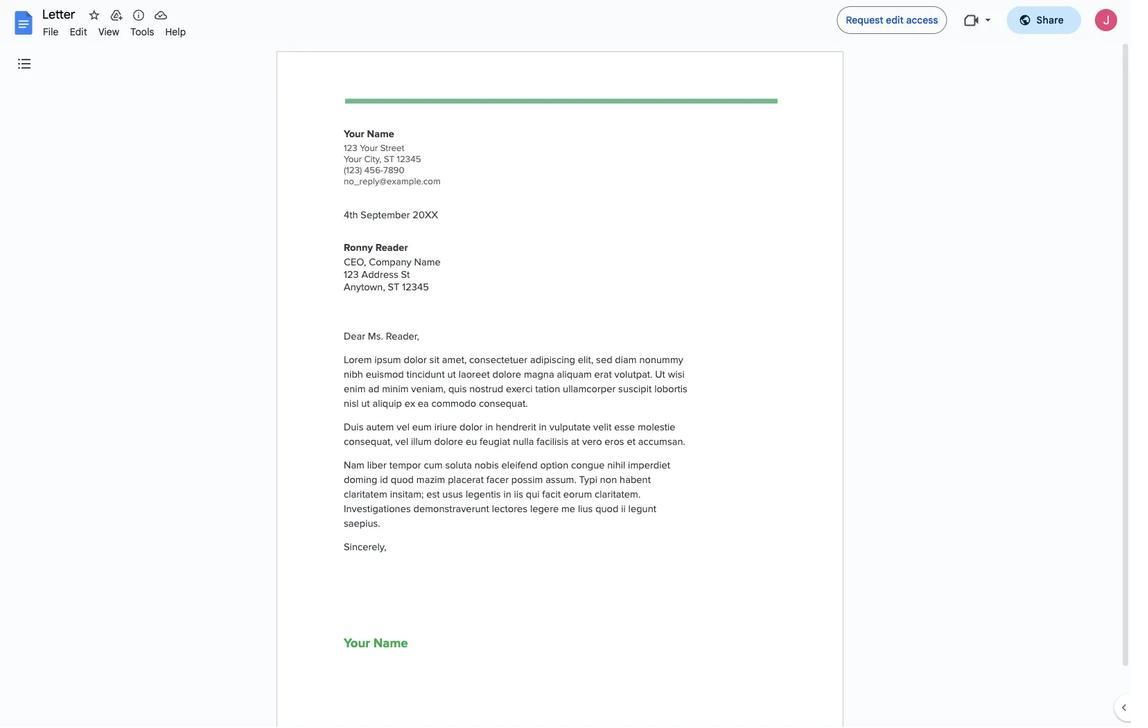 Task type: vqa. For each thing, say whether or not it's contained in the screenshot.
Tools menu item
yes



Task type: describe. For each thing, give the bounding box(es) containing it.
edit
[[70, 26, 87, 38]]

Star checkbox
[[85, 6, 104, 25]]

request
[[846, 14, 884, 26]]

access
[[907, 14, 939, 26]]

view
[[98, 26, 119, 38]]

file menu item
[[37, 24, 64, 40]]

tools
[[131, 26, 154, 38]]

request edit access button
[[837, 6, 948, 34]]

letter application
[[0, 0, 1132, 727]]

share button
[[1007, 6, 1082, 34]]

menu bar inside menu bar banner
[[37, 18, 192, 41]]

share
[[1037, 14, 1065, 26]]



Task type: locate. For each thing, give the bounding box(es) containing it.
letter element
[[37, 6, 1132, 27]]

edit menu item
[[64, 24, 93, 40]]

edit
[[886, 14, 904, 26]]

file
[[43, 26, 59, 38]]

menu bar
[[37, 18, 192, 41]]

menu bar banner
[[0, 0, 1132, 727]]

help
[[165, 26, 186, 38]]

view menu item
[[93, 24, 125, 40]]

request edit access
[[846, 14, 939, 26]]

letter
[[42, 7, 75, 22]]

tools menu item
[[125, 24, 160, 40]]

help menu item
[[160, 24, 192, 40]]

menu bar containing file
[[37, 18, 192, 41]]



